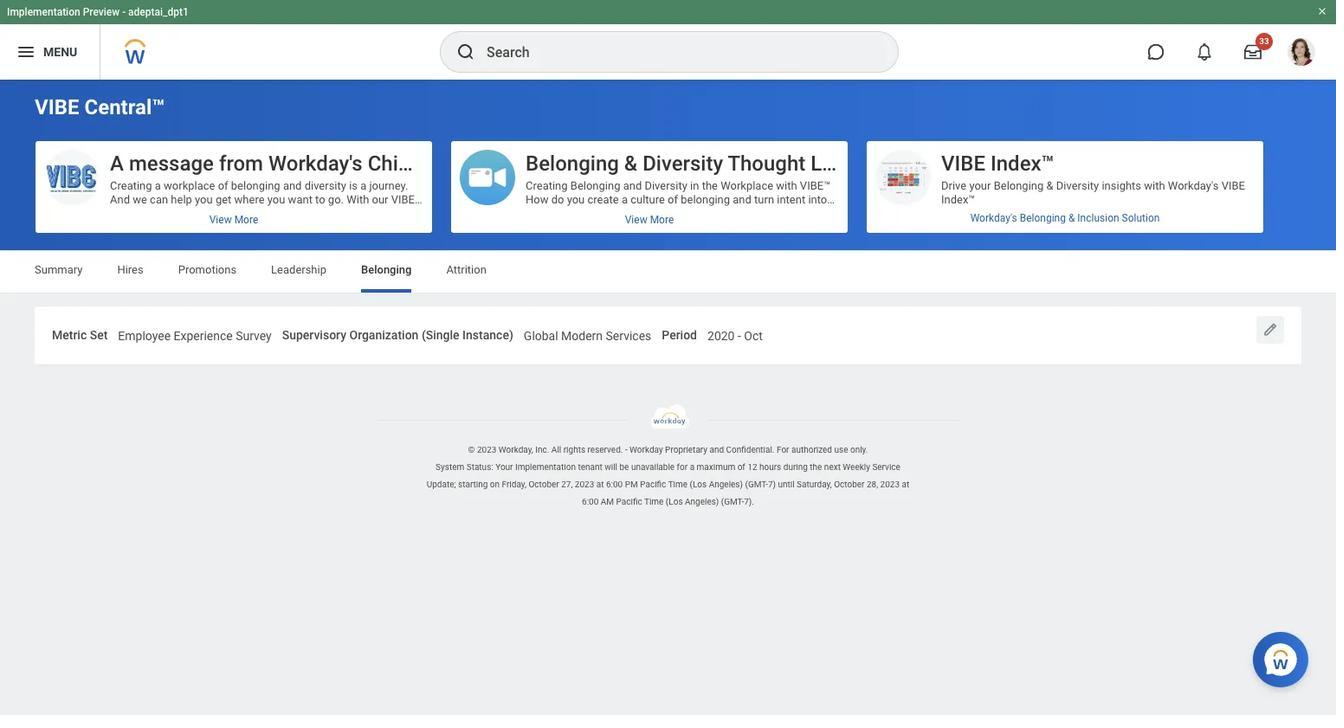 Task type: locate. For each thing, give the bounding box(es) containing it.
0 horizontal spatial october
[[529, 480, 559, 489]]

with up intent
[[777, 179, 798, 192]]

1 horizontal spatial index™
[[991, 152, 1055, 176]]

create up actions?
[[588, 193, 619, 206]]

in
[[621, 207, 630, 220]]

0 vertical spatial in
[[691, 179, 700, 192]]

uniting at workday for social justice we're taking action to examine our practices and accelerate progress in our company. learn how we're working together to create systemic change both within workday and externally.
[[526, 373, 836, 428]]

in inside the "creating belonging and diversity in the workplace with vibe™ how do you create a culture of belonging and turn intent into impactful actions? in this webinar, we share our strategies for valuing inclusion, belonging, and equity for all and show how our solutions can help you enable change. watch webinar"
[[691, 179, 700, 192]]

1 vertical spatial a
[[825, 290, 832, 303]]

2 horizontal spatial with
[[1145, 179, 1166, 192]]

to down equality.
[[621, 318, 631, 331]]

0 horizontal spatial 6:00
[[582, 497, 599, 507]]

0 vertical spatial how
[[806, 221, 827, 234]]

our
[[746, 207, 763, 220], [526, 235, 542, 248], [681, 387, 698, 400], [585, 401, 601, 414]]

index™ inside "drive your belonging & diversity insights with workday's vibe index™"
[[942, 193, 976, 206]]

within
[[673, 415, 703, 428]]

1 vertical spatial of
[[738, 463, 746, 472]]

friday,
[[502, 480, 527, 489]]

supervisory organization (single instance)
[[282, 328, 514, 342]]

0 horizontal spatial leadership
[[271, 263, 327, 276]]

0 horizontal spatial of
[[668, 193, 678, 206]]

workday's right the from
[[269, 152, 363, 176]]

1 horizontal spatial 2023
[[575, 480, 595, 489]]

1 horizontal spatial create
[[588, 193, 619, 206]]

turn
[[755, 193, 775, 206]]

of inside '© 2023 workday, inc. all rights reserved. - workday proprietary and confidential. for authorized use only. system status: your implementation tenant will be unavailable for a maximum of 12 hours during the next weekly service update; starting on friday, october 27, 2023 at 6:00 pm pacific time (los angeles) (gmt-7) until saturday, october 28, 2023 at 6:00 am pacific time (los angeles) (gmt-7).'
[[738, 463, 746, 472]]

share
[[716, 207, 743, 220]]

tab list
[[17, 251, 1320, 293]]

supervisory
[[282, 328, 347, 342]]

1 horizontal spatial learn
[[655, 401, 683, 414]]

0 vertical spatial a
[[622, 193, 628, 206]]

how up within
[[686, 401, 707, 414]]

unavailable
[[632, 463, 675, 472]]

your inside coming together on the path to equality learn how companies, leaders, and organizations each play a role in building equality. join the webinar with workday leaders and discover ways to assess your intentions against outcomes and drive real change. watch webinar
[[672, 318, 694, 331]]

0 horizontal spatial index™
[[942, 193, 976, 206]]

0 horizontal spatial how
[[557, 290, 578, 303]]

webinar down "solutions"
[[560, 249, 601, 262]]

1 horizontal spatial at
[[597, 480, 604, 489]]

& up the workday's belonging & inclusion solution at top
[[1047, 179, 1054, 192]]

notifications large image
[[1197, 43, 1214, 61]]

angeles)
[[709, 480, 743, 489], [685, 497, 719, 507]]

organizations
[[704, 290, 773, 303]]

at inside uniting at workday for social justice we're taking action to examine our practices and accelerate progress in our company. learn how we're working together to create systemic change both within workday and externally.
[[564, 373, 574, 386]]

belonging inside "measure relative performance to focus belonging & diversity efforts"
[[1145, 221, 1194, 234]]

0 vertical spatial learn
[[526, 290, 554, 303]]

2 horizontal spatial how
[[806, 221, 827, 234]]

learn inside uniting at workday for social justice we're taking action to examine our practices and accelerate progress in our company. learn how we're working together to create systemic change both within workday and externally.
[[655, 401, 683, 414]]

Employee Experience Survey text field
[[118, 319, 272, 349]]

6:00 left pm
[[606, 480, 623, 489]]

2 vertical spatial a
[[690, 463, 695, 472]]

enable
[[660, 235, 693, 248]]

modern
[[562, 329, 603, 343]]

belonging inside the "creating belonging and diversity in the workplace with vibe™ how do you create a culture of belonging and turn intent into impactful actions? in this webinar, we share our strategies for valuing inclusion, belonging, and equity for all and show how our solutions can help you enable change. watch webinar"
[[571, 179, 621, 192]]

0 horizontal spatial you
[[567, 193, 585, 206]]

0 horizontal spatial in
[[548, 304, 557, 317]]

implementation up menu "dropdown button" at the left
[[7, 6, 80, 18]]

learn up both
[[655, 401, 683, 414]]

1 vertical spatial (gmt-
[[722, 497, 744, 507]]

workday down we're
[[706, 415, 749, 428]]

examine
[[636, 387, 679, 400]]

survey
[[236, 329, 272, 343]]

weekly
[[843, 463, 871, 472]]

systemic
[[560, 415, 605, 428]]

1 vertical spatial -
[[738, 329, 742, 343]]

2 horizontal spatial workday's
[[1169, 179, 1220, 192]]

pacific down pm
[[617, 497, 643, 507]]

- left oct
[[738, 329, 742, 343]]

1 horizontal spatial a
[[690, 463, 695, 472]]

0 horizontal spatial a
[[622, 193, 628, 206]]

2 webinar from the top
[[560, 346, 601, 359]]

1 webinar from the top
[[560, 249, 601, 262]]

2 october from the left
[[835, 480, 865, 489]]

1 vertical spatial time
[[645, 497, 664, 507]]

progress
[[526, 401, 570, 414]]

index™ up relative
[[991, 152, 1055, 176]]

at up the taking
[[564, 373, 574, 386]]

1 vertical spatial workday's
[[1169, 179, 1220, 192]]

& left the inclusion
[[1069, 212, 1076, 224]]

strategies
[[766, 207, 815, 220]]

0 horizontal spatial implementation
[[7, 6, 80, 18]]

workday's up efforts
[[971, 212, 1018, 224]]

& right solution
[[1197, 221, 1204, 234]]

1 vertical spatial create
[[526, 415, 557, 428]]

equality.
[[602, 304, 643, 317]]

0 horizontal spatial 2023
[[477, 445, 497, 455]]

assess
[[634, 318, 669, 331]]

6:00
[[606, 480, 623, 489], [582, 497, 599, 507]]

2023 right 28,
[[881, 480, 900, 489]]

your right drive
[[970, 179, 992, 192]]

&
[[625, 152, 638, 176], [1047, 179, 1054, 192], [1069, 212, 1076, 224], [1197, 221, 1204, 234]]

1 vertical spatial change.
[[596, 332, 635, 345]]

1 horizontal spatial leadership
[[811, 152, 914, 176]]

1 vertical spatial you
[[639, 235, 657, 248]]

and
[[624, 179, 642, 192], [733, 193, 752, 206], [669, 221, 687, 234], [755, 221, 773, 234], [683, 290, 702, 303], [526, 318, 545, 331], [526, 332, 545, 345], [750, 387, 768, 400], [752, 415, 771, 428], [710, 445, 724, 455]]

0 horizontal spatial time
[[645, 497, 664, 507]]

at up am
[[597, 480, 604, 489]]

to inside "measure relative performance to focus belonging & diversity efforts"
[[1098, 221, 1108, 234]]

a
[[622, 193, 628, 206], [825, 290, 832, 303], [690, 463, 695, 472]]

2 vertical spatial -
[[625, 445, 628, 455]]

0 vertical spatial change.
[[696, 235, 736, 248]]

diversity inside "drive your belonging & diversity insights with workday's vibe index™"
[[1057, 179, 1100, 192]]

how right show
[[806, 221, 827, 234]]

how inside the "creating belonging and diversity in the workplace with vibe™ how do you create a culture of belonging and turn intent into impactful actions? in this webinar, we share our strategies for valuing inclusion, belonging, and equity for all and show how our solutions can help you enable change. watch webinar"
[[806, 221, 827, 234]]

1 horizontal spatial change.
[[696, 235, 736, 248]]

actions?
[[576, 207, 618, 220]]

inbox large image
[[1245, 43, 1262, 61]]

1 horizontal spatial vibe
[[942, 152, 986, 176]]

your down webinar
[[672, 318, 694, 331]]

focus
[[1111, 221, 1142, 234]]

and inside '© 2023 workday, inc. all rights reserved. - workday proprietary and confidential. for authorized use only. system status: your implementation tenant will be unavailable for a maximum of 12 hours during the next weekly service update; starting on friday, october 27, 2023 at 6:00 pm pacific time (los angeles) (gmt-7) until saturday, october 28, 2023 at 6:00 am pacific time (los angeles) (gmt-7).'
[[710, 445, 724, 455]]

0 horizontal spatial at
[[564, 373, 574, 386]]

0 vertical spatial workday's
[[269, 152, 363, 176]]

intent
[[777, 193, 806, 206]]

drive your belonging & diversity insights with workday's vibe index™
[[942, 179, 1246, 206]]

0 vertical spatial watch
[[526, 249, 558, 262]]

0 vertical spatial vibe
[[35, 95, 79, 120]]

and left drive
[[526, 332, 545, 345]]

our down valuing
[[526, 235, 542, 248]]

belonging,
[[614, 221, 666, 234]]

0 horizontal spatial -
[[122, 6, 126, 18]]

leadership up supervisory
[[271, 263, 327, 276]]

footer
[[0, 404, 1337, 511]]

implementation preview -   adeptai_dpt1
[[7, 6, 189, 18]]

how up the 'building'
[[557, 290, 578, 303]]

create down 'progress'
[[526, 415, 557, 428]]

1 vertical spatial learn
[[655, 401, 683, 414]]

main content
[[0, 80, 1337, 428]]

for left social
[[623, 373, 637, 386]]

search image
[[456, 42, 477, 62]]

watch down global
[[526, 346, 558, 359]]

1 horizontal spatial implementation
[[516, 463, 576, 472]]

diversity
[[422, 152, 503, 176], [643, 152, 724, 176], [645, 179, 688, 192], [1057, 179, 1100, 192], [1207, 221, 1250, 234]]

together
[[781, 401, 823, 414]]

at
[[564, 373, 574, 386], [597, 480, 604, 489], [902, 480, 910, 489]]

efforts
[[942, 235, 976, 248]]

pm
[[625, 480, 638, 489]]

1 horizontal spatial time
[[669, 480, 688, 489]]

2023
[[477, 445, 497, 455], [575, 480, 595, 489], [881, 480, 900, 489]]

(los down maximum
[[690, 480, 707, 489]]

0 vertical spatial (los
[[690, 480, 707, 489]]

do
[[552, 193, 564, 206]]

to left focus
[[1098, 221, 1108, 234]]

with down organizations
[[731, 304, 753, 317]]

workday's right insights
[[1169, 179, 1220, 192]]

0 horizontal spatial on
[[490, 480, 500, 489]]

of up webinar,
[[668, 193, 678, 206]]

workday
[[755, 304, 799, 317], [577, 373, 620, 386], [706, 415, 749, 428], [630, 445, 663, 455]]

to right together
[[826, 401, 836, 414]]

1 vertical spatial in
[[548, 304, 557, 317]]

webinar inside the "creating belonging and diversity in the workplace with vibe™ how do you create a culture of belonging and turn intent into impactful actions? in this webinar, we share our strategies for valuing inclusion, belonging, and equity for all and show how our solutions can help you enable change. watch webinar"
[[560, 249, 601, 262]]

the up the belonging
[[702, 179, 718, 192]]

- right preview
[[122, 6, 126, 18]]

for down proprietary on the bottom of the page
[[677, 463, 688, 472]]

a inside the "creating belonging and diversity in the workplace with vibe™ how do you create a culture of belonging and turn intent into impactful actions? in this webinar, we share our strategies for valuing inclusion, belonging, and equity for all and show how our solutions can help you enable change. watch webinar"
[[622, 193, 628, 206]]

for inside uniting at workday for social justice we're taking action to examine our practices and accelerate progress in our company. learn how we're working together to create systemic change both within workday and externally.
[[623, 373, 637, 386]]

adeptai_dpt1
[[128, 6, 189, 18]]

2 horizontal spatial in
[[691, 179, 700, 192]]

at right 28,
[[902, 480, 910, 489]]

a message from workday's chief diversity officer carin taylor button
[[36, 141, 686, 233]]

0 horizontal spatial (gmt-
[[722, 497, 744, 507]]

0 horizontal spatial workday's
[[269, 152, 363, 176]]

0 horizontal spatial change.
[[596, 332, 635, 345]]

drive
[[942, 179, 967, 192]]

workday up unavailable
[[630, 445, 663, 455]]

0 horizontal spatial (los
[[666, 497, 683, 507]]

on left friday,
[[490, 480, 500, 489]]

(los down unavailable
[[666, 497, 683, 507]]

change
[[608, 415, 645, 428]]

leadership
[[811, 152, 914, 176], [271, 263, 327, 276]]

taylor
[[630, 152, 686, 176]]

our up systemic
[[585, 401, 601, 414]]

0 vertical spatial implementation
[[7, 6, 80, 18]]

vibe for vibe index™
[[942, 152, 986, 176]]

1 horizontal spatial how
[[686, 401, 707, 414]]

change.
[[696, 235, 736, 248], [596, 332, 635, 345]]

implementation down inc.
[[516, 463, 576, 472]]

0 vertical spatial of
[[668, 193, 678, 206]]

in up systemic
[[573, 401, 582, 414]]

inc.
[[536, 445, 550, 455]]

pacific
[[641, 480, 667, 489], [617, 497, 643, 507]]

learn up role
[[526, 290, 554, 303]]

for
[[818, 207, 832, 220], [723, 221, 737, 234], [623, 373, 637, 386], [677, 463, 688, 472]]

change. down ways
[[596, 332, 635, 345]]

2 vertical spatial vibe
[[1222, 179, 1246, 192]]

and down 'equality'
[[683, 290, 702, 303]]

workday inside coming together on the path to equality learn how companies, leaders, and organizations each play a role in building equality. join the webinar with workday leaders and discover ways to assess your intentions against outcomes and drive real change. watch webinar
[[755, 304, 799, 317]]

(gmt- down maximum
[[722, 497, 744, 507]]

the left next
[[810, 463, 823, 472]]

relative
[[988, 221, 1028, 234]]

tab list containing summary
[[17, 251, 1320, 293]]

1 horizontal spatial workday's
[[971, 212, 1018, 224]]

with right insights
[[1145, 179, 1166, 192]]

you right the do
[[567, 193, 585, 206]]

employee
[[118, 329, 171, 343]]

workday inside '© 2023 workday, inc. all rights reserved. - workday proprietary and confidential. for authorized use only. system status: your implementation tenant will be unavailable for a maximum of 12 hours during the next weekly service update; starting on friday, october 27, 2023 at 6:00 pm pacific time (los angeles) (gmt-7) until saturday, october 28, 2023 at 6:00 am pacific time (los angeles) (gmt-7).'
[[630, 445, 663, 455]]

solution
[[1123, 212, 1161, 224]]

1 horizontal spatial (gmt-
[[746, 480, 768, 489]]

in right role
[[548, 304, 557, 317]]

thought
[[728, 152, 806, 176]]

0 horizontal spatial your
[[672, 318, 694, 331]]

of left '12'
[[738, 463, 746, 472]]

1 horizontal spatial with
[[777, 179, 798, 192]]

edit image
[[1262, 321, 1280, 339]]

supervisory organization (single instance) element
[[524, 318, 652, 350]]

2 horizontal spatial a
[[825, 290, 832, 303]]

1 vertical spatial how
[[557, 290, 578, 303]]

drive
[[547, 332, 572, 345]]

2020
[[708, 329, 735, 343]]

october left 27,
[[529, 480, 559, 489]]

0 vertical spatial create
[[588, 193, 619, 206]]

pacific down unavailable
[[641, 480, 667, 489]]

and down workplace
[[733, 193, 752, 206]]

all
[[552, 445, 562, 455]]

7)
[[768, 480, 776, 489]]

a down proprietary on the bottom of the page
[[690, 463, 695, 472]]

working
[[739, 401, 778, 414]]

diversity inside "measure relative performance to focus belonging & diversity efforts"
[[1207, 221, 1250, 234]]

with
[[777, 179, 798, 192], [1145, 179, 1166, 192], [731, 304, 753, 317]]

2 watch from the top
[[526, 346, 558, 359]]

index™
[[991, 152, 1055, 176], [942, 193, 976, 206]]

for inside '© 2023 workday, inc. all rights reserved. - workday proprietary and confidential. for authorized use only. system status: your implementation tenant will be unavailable for a maximum of 12 hours during the next weekly service update; starting on friday, october 27, 2023 at 6:00 pm pacific time (los angeles) (gmt-7) until saturday, october 28, 2023 at 6:00 am pacific time (los angeles) (gmt-7).'
[[677, 463, 688, 472]]

tab list inside main content
[[17, 251, 1320, 293]]

time
[[669, 480, 688, 489], [645, 497, 664, 507]]

2 vertical spatial how
[[686, 401, 707, 414]]

on inside '© 2023 workday, inc. all rights reserved. - workday proprietary and confidential. for authorized use only. system status: your implementation tenant will be unavailable for a maximum of 12 hours during the next weekly service update; starting on friday, october 27, 2023 at 6:00 pm pacific time (los angeles) (gmt-7) until saturday, october 28, 2023 at 6:00 am pacific time (los angeles) (gmt-7).'
[[490, 480, 500, 489]]

together
[[567, 276, 612, 289]]

2020 - Oct text field
[[708, 319, 763, 349]]

and down the "working"
[[752, 415, 771, 428]]

0 vertical spatial 6:00
[[606, 480, 623, 489]]

1 vertical spatial on
[[490, 480, 500, 489]]

insights
[[1103, 179, 1142, 192]]

in up the belonging
[[691, 179, 700, 192]]

index™ down drive
[[942, 193, 976, 206]]

a inside '© 2023 workday, inc. all rights reserved. - workday proprietary and confidential. for authorized use only. system status: your implementation tenant will be unavailable for a maximum of 12 hours during the next weekly service update; starting on friday, october 27, 2023 at 6:00 pm pacific time (los angeles) (gmt-7) until saturday, october 28, 2023 at 6:00 am pacific time (los angeles) (gmt-7).'
[[690, 463, 695, 472]]

implementation inside menu banner
[[7, 6, 80, 18]]

leadership up vibe™
[[811, 152, 914, 176]]

Global Modern Services text field
[[524, 319, 652, 349]]

belonging
[[526, 152, 619, 176], [571, 179, 621, 192], [994, 179, 1044, 192], [1020, 212, 1067, 224], [1145, 221, 1194, 234], [361, 263, 412, 276]]

0 vertical spatial on
[[615, 276, 627, 289]]

6:00 left am
[[582, 497, 599, 507]]

maximum
[[697, 463, 736, 472]]

(gmt- down '12'
[[746, 480, 768, 489]]

2023 right 27,
[[575, 480, 595, 489]]

1 horizontal spatial 6:00
[[606, 480, 623, 489]]

1 horizontal spatial october
[[835, 480, 865, 489]]

33
[[1260, 36, 1270, 46]]

october down weekly
[[835, 480, 865, 489]]

1 vertical spatial index™
[[942, 193, 976, 206]]

workday up against
[[755, 304, 799, 317]]

externally.
[[773, 415, 824, 428]]

0 horizontal spatial learn
[[526, 290, 554, 303]]

- up be
[[625, 445, 628, 455]]

2023 right ©
[[477, 445, 497, 455]]

change. down the equity
[[696, 235, 736, 248]]

1 horizontal spatial on
[[615, 276, 627, 289]]

promotions
[[178, 263, 237, 276]]

on up the companies,
[[615, 276, 627, 289]]

company.
[[604, 401, 652, 414]]

1 vertical spatial watch
[[526, 346, 558, 359]]

carin
[[576, 152, 625, 176]]

a up "in"
[[622, 193, 628, 206]]

1 horizontal spatial -
[[625, 445, 628, 455]]

0 horizontal spatial create
[[526, 415, 557, 428]]

0 vertical spatial webinar
[[560, 249, 601, 262]]

during
[[784, 463, 808, 472]]

for down "share"
[[723, 221, 737, 234]]

1 october from the left
[[529, 480, 559, 489]]

summary
[[35, 263, 83, 276]]

0 horizontal spatial with
[[731, 304, 753, 317]]

in inside uniting at workday for social justice we're taking action to examine our practices and accelerate progress in our company. learn how we're working together to create systemic change both within workday and externally.
[[573, 401, 582, 414]]

coming together on the path to equality learn how companies, leaders, and organizations each play a role in building equality. join the webinar with workday leaders and discover ways to assess your intentions against outcomes and drive real change. watch webinar
[[526, 276, 839, 359]]

and up maximum
[[710, 445, 724, 455]]

0 vertical spatial time
[[669, 480, 688, 489]]

2 horizontal spatial vibe
[[1222, 179, 1246, 192]]

a right "play"
[[825, 290, 832, 303]]

metric set element
[[118, 318, 272, 350]]

watch down valuing
[[526, 249, 558, 262]]

how inside coming together on the path to equality learn how companies, leaders, and organizations each play a role in building equality. join the webinar with workday leaders and discover ways to assess your intentions against outcomes and drive real change. watch webinar
[[557, 290, 578, 303]]

1 watch from the top
[[526, 249, 558, 262]]

the right "join"
[[670, 304, 686, 317]]

2 horizontal spatial -
[[738, 329, 742, 343]]

0 vertical spatial -
[[122, 6, 126, 18]]

2 vertical spatial in
[[573, 401, 582, 414]]

you down belonging,
[[639, 235, 657, 248]]

webinar down real
[[560, 346, 601, 359]]

and up the "working"
[[750, 387, 768, 400]]

2 vertical spatial workday's
[[971, 212, 1018, 224]]



Task type: vqa. For each thing, say whether or not it's contained in the screenshot.
schedule
no



Task type: describe. For each thing, give the bounding box(es) containing it.
can
[[594, 235, 612, 248]]

of inside the "creating belonging and diversity in the workplace with vibe™ how do you create a culture of belonging and turn intent into impactful actions? in this webinar, we share our strategies for valuing inclusion, belonging, and equity for all and show how our solutions can help you enable change. watch webinar"
[[668, 193, 678, 206]]

metric
[[52, 328, 87, 342]]

central™
[[84, 95, 165, 120]]

workday's inside "drive your belonging & diversity insights with workday's vibe index™"
[[1169, 179, 1220, 192]]

culture
[[631, 193, 665, 206]]

Search Workday  search field
[[487, 33, 863, 71]]

from
[[219, 152, 263, 176]]

global
[[524, 329, 559, 343]]

workday up action
[[577, 373, 620, 386]]

webinar,
[[654, 207, 696, 220]]

practices
[[701, 387, 747, 400]]

change. inside coming together on the path to equality learn how companies, leaders, and organizations each play a role in building equality. join the webinar with workday leaders and discover ways to assess your intentions against outcomes and drive real change. watch webinar
[[596, 332, 635, 345]]

menu button
[[0, 24, 100, 80]]

equality
[[687, 276, 727, 289]]

workday's inside a message from workday's chief diversity officer carin taylor button
[[269, 152, 363, 176]]

measure
[[942, 221, 985, 234]]

officer
[[508, 152, 571, 176]]

equity
[[690, 221, 720, 234]]

rights
[[564, 445, 586, 455]]

27,
[[562, 480, 573, 489]]

justice
[[673, 373, 710, 386]]

implementation inside '© 2023 workday, inc. all rights reserved. - workday proprietary and confidential. for authorized use only. system status: your implementation tenant will be unavailable for a maximum of 12 hours during the next weekly service update; starting on friday, october 27, 2023 at 6:00 pm pacific time (los angeles) (gmt-7) until saturday, october 28, 2023 at 6:00 am pacific time (los angeles) (gmt-7).'
[[516, 463, 576, 472]]

we're
[[526, 387, 553, 400]]

instance)
[[463, 328, 514, 342]]

be
[[620, 463, 629, 472]]

a inside coming together on the path to equality learn how companies, leaders, and organizations each play a role in building equality. join the webinar with workday leaders and discover ways to assess your intentions against outcomes and drive real change. watch webinar
[[825, 290, 832, 303]]

accelerate
[[771, 387, 823, 400]]

employee experience survey
[[118, 329, 272, 343]]

status:
[[467, 463, 494, 472]]

both
[[647, 415, 670, 428]]

1 vertical spatial (los
[[666, 497, 683, 507]]

role
[[526, 304, 545, 317]]

authorized
[[792, 445, 833, 455]]

building
[[559, 304, 599, 317]]

service
[[873, 463, 901, 472]]

global modern services
[[524, 329, 652, 343]]

creating
[[526, 179, 568, 192]]

the inside '© 2023 workday, inc. all rights reserved. - workday proprietary and confidential. for authorized use only. system status: your implementation tenant will be unavailable for a maximum of 12 hours during the next weekly service update; starting on friday, october 27, 2023 at 6:00 pm pacific time (los angeles) (gmt-7) until saturday, october 28, 2023 at 6:00 am pacific time (los angeles) (gmt-7).'
[[810, 463, 823, 472]]

our up all
[[746, 207, 763, 220]]

diversity inside the "creating belonging and diversity in the workplace with vibe™ how do you create a culture of belonging and turn intent into impactful actions? in this webinar, we share our strategies for valuing inclusion, belonging, and equity for all and show how our solutions can help you enable change. watch webinar"
[[645, 179, 688, 192]]

0 vertical spatial you
[[567, 193, 585, 206]]

outcomes
[[789, 318, 839, 331]]

0 vertical spatial angeles)
[[709, 480, 743, 489]]

workday's belonging & inclusion solution link
[[867, 205, 1264, 231]]

1 vertical spatial 6:00
[[582, 497, 599, 507]]

1 vertical spatial angeles)
[[685, 497, 719, 507]]

0 vertical spatial index™
[[991, 152, 1055, 176]]

workplace
[[721, 179, 774, 192]]

2 horizontal spatial at
[[902, 480, 910, 489]]

in inside coming together on the path to equality learn how companies, leaders, and organizations each play a role in building equality. join the webinar with workday leaders and discover ways to assess your intentions against outcomes and drive real change. watch webinar
[[548, 304, 557, 317]]

use
[[835, 445, 849, 455]]

vibe index™
[[942, 152, 1055, 176]]

will
[[605, 463, 618, 472]]

to up company.
[[623, 387, 633, 400]]

profile logan mcneil image
[[1288, 38, 1316, 69]]

we
[[698, 207, 713, 220]]

1 horizontal spatial you
[[639, 235, 657, 248]]

with inside the "creating belonging and diversity in the workplace with vibe™ how do you create a culture of belonging and turn intent into impactful actions? in this webinar, we share our strategies for valuing inclusion, belonging, and equity for all and show how our solutions can help you enable change. watch webinar"
[[777, 179, 798, 192]]

close environment banner image
[[1318, 6, 1328, 16]]

solutions
[[545, 235, 591, 248]]

reserved.
[[588, 445, 623, 455]]

update;
[[427, 480, 456, 489]]

preview
[[83, 6, 120, 18]]

with inside "drive your belonging & diversity insights with workday's vibe index™"
[[1145, 179, 1166, 192]]

valuing
[[526, 221, 562, 234]]

- inside text box
[[738, 329, 742, 343]]

inclusion
[[1078, 212, 1120, 224]]

social
[[640, 373, 670, 386]]

webinar
[[689, 304, 729, 317]]

0 vertical spatial (gmt-
[[746, 480, 768, 489]]

set
[[90, 328, 108, 342]]

organization
[[350, 328, 419, 342]]

metric set
[[52, 328, 108, 342]]

create inside the "creating belonging and diversity in the workplace with vibe™ how do you create a culture of belonging and turn intent into impactful actions? in this webinar, we share our strategies for valuing inclusion, belonging, and equity for all and show how our solutions can help you enable change. watch webinar"
[[588, 193, 619, 206]]

am
[[601, 497, 614, 507]]

justify image
[[16, 42, 36, 62]]

0 vertical spatial leadership
[[811, 152, 914, 176]]

period element
[[708, 318, 763, 350]]

for
[[777, 445, 790, 455]]

how
[[526, 193, 549, 206]]

your inside "drive your belonging & diversity insights with workday's vibe index™"
[[970, 179, 992, 192]]

vibe for vibe central™
[[35, 95, 79, 120]]

path
[[649, 276, 672, 289]]

main content containing vibe central™
[[0, 80, 1337, 428]]

change. inside the "creating belonging and diversity in the workplace with vibe™ how do you create a culture of belonging and turn intent into impactful actions? in this webinar, we share our strategies for valuing inclusion, belonging, and equity for all and show how our solutions can help you enable change. watch webinar"
[[696, 235, 736, 248]]

belonging & diversity thought leadership
[[526, 152, 914, 176]]

the left path
[[630, 276, 646, 289]]

webinar inside coming together on the path to equality learn how companies, leaders, and organizations each play a role in building equality. join the webinar with workday leaders and discover ways to assess your intentions against outcomes and drive real change. watch webinar
[[560, 346, 601, 359]]

- inside menu banner
[[122, 6, 126, 18]]

& inside "drive your belonging & diversity insights with workday's vibe index™"
[[1047, 179, 1054, 192]]

belonging
[[681, 193, 731, 206]]

workday's inside workday's belonging & inclusion solution link
[[971, 212, 1018, 224]]

our down justice on the bottom of the page
[[681, 387, 698, 400]]

and right all
[[755, 221, 773, 234]]

inclusion,
[[564, 221, 612, 234]]

starting
[[458, 480, 488, 489]]

saturday,
[[797, 480, 832, 489]]

belonging inside "drive your belonging & diversity insights with workday's vibe index™"
[[994, 179, 1044, 192]]

learn inside coming together on the path to equality learn how companies, leaders, and organizations each play a role in building equality. join the webinar with workday leaders and discover ways to assess your intentions against outcomes and drive real change. watch webinar
[[526, 290, 554, 303]]

on inside coming together on the path to equality learn how companies, leaders, and organizations each play a role in building equality. join the webinar with workday leaders and discover ways to assess your intentions against outcomes and drive real change. watch webinar
[[615, 276, 627, 289]]

and down role
[[526, 318, 545, 331]]

& up the culture
[[625, 152, 638, 176]]

experience
[[174, 329, 233, 343]]

only.
[[851, 445, 869, 455]]

hires
[[117, 263, 144, 276]]

diversity inside a message from workday's chief diversity officer carin taylor button
[[422, 152, 503, 176]]

confidential.
[[727, 445, 775, 455]]

play
[[802, 290, 823, 303]]

for down the into
[[818, 207, 832, 220]]

footer containing © 2023 workday, inc. all rights reserved. - workday proprietary and confidential. for authorized use only. system status: your implementation tenant will be unavailable for a maximum of 12 hours during the next weekly service update; starting on friday, october 27, 2023 at 6:00 pm pacific time (los angeles) (gmt-7) until saturday, october 28, 2023 at 6:00 am pacific time (los angeles) (gmt-7).
[[0, 404, 1337, 511]]

with inside coming together on the path to equality learn how companies, leaders, and organizations each play a role in building equality. join the webinar with workday leaders and discover ways to assess your intentions against outcomes and drive real change. watch webinar
[[731, 304, 753, 317]]

vibe inside "drive your belonging & diversity insights with workday's vibe index™"
[[1222, 179, 1246, 192]]

- inside '© 2023 workday, inc. all rights reserved. - workday proprietary and confidential. for authorized use only. system status: your implementation tenant will be unavailable for a maximum of 12 hours during the next weekly service update; starting on friday, october 27, 2023 at 6:00 pm pacific time (los angeles) (gmt-7) until saturday, october 28, 2023 at 6:00 am pacific time (los angeles) (gmt-7).'
[[625, 445, 628, 455]]

and up the culture
[[624, 179, 642, 192]]

this
[[633, 207, 652, 220]]

0 vertical spatial pacific
[[641, 480, 667, 489]]

2 horizontal spatial 2023
[[881, 480, 900, 489]]

workday,
[[499, 445, 534, 455]]

system
[[436, 463, 465, 472]]

(single
[[422, 328, 460, 342]]

watch inside coming together on the path to equality learn how companies, leaders, and organizations each play a role in building equality. join the webinar with workday leaders and discover ways to assess your intentions against outcomes and drive real change. watch webinar
[[526, 346, 558, 359]]

attrition
[[447, 263, 487, 276]]

7).
[[744, 497, 755, 507]]

message
[[129, 152, 214, 176]]

©
[[468, 445, 475, 455]]

1 vertical spatial leadership
[[271, 263, 327, 276]]

how inside uniting at workday for social justice we're taking action to examine our practices and accelerate progress in our company. learn how we're working together to create systemic change both within workday and externally.
[[686, 401, 707, 414]]

the inside the "creating belonging and diversity in the workplace with vibe™ how do you create a culture of belonging and turn intent into impactful actions? in this webinar, we share our strategies for valuing inclusion, belonging, and equity for all and show how our solutions can help you enable change. watch webinar"
[[702, 179, 718, 192]]

period
[[662, 328, 698, 342]]

2020 - oct
[[708, 329, 763, 343]]

action
[[590, 387, 621, 400]]

leaders
[[802, 304, 838, 317]]

and up enable
[[669, 221, 687, 234]]

tenant
[[578, 463, 603, 472]]

menu banner
[[0, 0, 1337, 80]]

coming
[[526, 276, 565, 289]]

watch inside the "creating belonging and diversity in the workplace with vibe™ how do you create a culture of belonging and turn intent into impactful actions? in this webinar, we share our strategies for valuing inclusion, belonging, and equity for all and show how our solutions can help you enable change. watch webinar"
[[526, 249, 558, 262]]

to right path
[[675, 276, 685, 289]]

28,
[[867, 480, 879, 489]]

& inside "measure relative performance to focus belonging & diversity efforts"
[[1197, 221, 1204, 234]]

create inside uniting at workday for social justice we're taking action to examine our practices and accelerate progress in our company. learn how we're working together to create systemic change both within workday and externally.
[[526, 415, 557, 428]]

1 vertical spatial pacific
[[617, 497, 643, 507]]

workday's belonging & inclusion solution
[[971, 212, 1161, 224]]

33 button
[[1235, 33, 1274, 71]]



